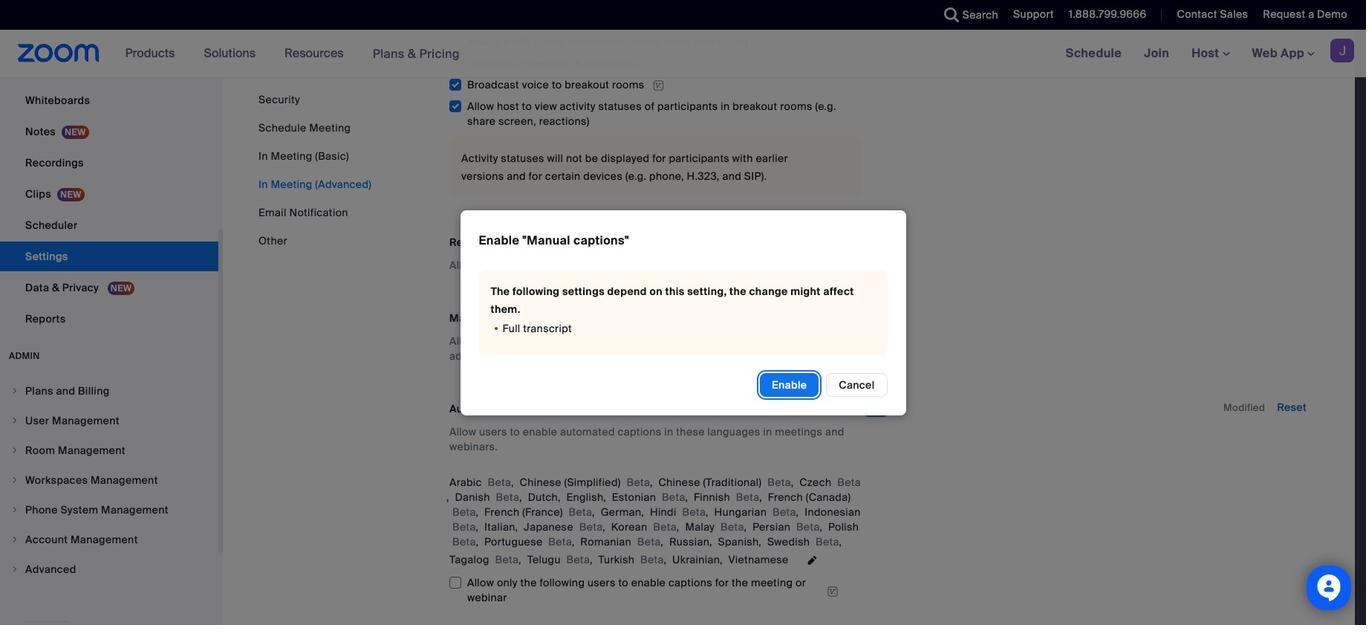 Task type: describe. For each thing, give the bounding box(es) containing it.
hindi
[[650, 506, 677, 519]]

0 horizontal spatial in
[[665, 425, 674, 439]]

1 chinese from the left
[[520, 476, 562, 489]]

enable "manual captions"
[[479, 232, 629, 248]]

japanese
[[524, 520, 574, 534]]

personal devices
[[25, 62, 114, 76]]

allow for allow only the following users to enable captions for the meeting or webinar
[[467, 576, 494, 590]]

admin
[[9, 350, 40, 362]]

rooms for assign participants to breakout rooms when scheduling
[[628, 35, 661, 48]]

and for versions
[[507, 170, 526, 183]]

1.888.799.9666 button up 'schedule' link
[[1069, 7, 1147, 21]]

captions"
[[574, 232, 629, 248]]

reports link
[[0, 304, 219, 334]]

in meeting (advanced) link
[[259, 178, 372, 191]]

(e.g. inside activity statuses will not be displayed for participants with earlier versions and for certain devices (e.g. phone, h.323, and sip).
[[626, 170, 647, 183]]

to inside allow users to enable automated captions in these languages in meetings and webinars.
[[510, 425, 520, 439]]

assign
[[467, 35, 502, 48]]

polish
[[829, 520, 859, 534]]

dutch
[[528, 491, 558, 504]]

earlier
[[756, 152, 789, 165]]

0 vertical spatial closed
[[542, 335, 576, 348]]

menu bar containing security
[[259, 92, 372, 248]]

to down enable "manual captions"
[[549, 259, 559, 272]]

a inside the allow host to type closed captions or assign a participant/3rd-party service to add closed captions
[[675, 335, 681, 348]]

view
[[535, 100, 557, 113]]

other link
[[259, 234, 288, 247]]

might
[[791, 284, 821, 298]]

0 vertical spatial meeting
[[309, 121, 351, 135]]

meeting for (advanced)
[[271, 178, 313, 191]]

notes link
[[0, 117, 219, 146]]

sip).
[[745, 170, 767, 183]]

to inside allow only the following users to enable captions for the meeting or webinar
[[619, 576, 629, 590]]

schedule meeting link
[[259, 121, 351, 135]]

data & privacy
[[25, 281, 102, 294]]

the
[[491, 284, 510, 298]]

the right only
[[521, 576, 537, 590]]

or inside allow only the following users to enable captions for the meeting or webinar
[[796, 576, 806, 590]]

security
[[259, 93, 300, 106]]

in inside allow host to view activity statuses of participants in breakout rooms (e.g. share screen, reactions)
[[721, 100, 730, 113]]

recordings
[[25, 156, 84, 169]]

type
[[517, 335, 539, 348]]

(traditional)
[[703, 476, 762, 489]]

broadcast for broadcast message to participants
[[467, 57, 520, 70]]

participant/3rd-
[[684, 335, 764, 348]]

tagalog
[[450, 553, 490, 566]]

with
[[733, 152, 753, 165]]

host for view
[[497, 100, 519, 113]]

change
[[750, 284, 788, 298]]

2 chinese from the left
[[659, 476, 701, 489]]

english
[[567, 491, 604, 504]]

to inside allow host to view activity statuses of participants in breakout rooms (e.g. share screen, reactions)
[[522, 100, 532, 113]]

to up setting,
[[698, 259, 708, 272]]

1 horizontal spatial french
[[768, 491, 804, 504]]

breakout for participants
[[581, 35, 626, 48]]

& for pricing
[[408, 46, 416, 61]]

scheduling
[[693, 35, 749, 48]]

enable "manual captions" dialog
[[0, 0, 1367, 625]]

allow host to type closed captions or assign a participant/3rd-party service to add closed captions
[[450, 335, 842, 363]]

affect
[[824, 284, 854, 298]]

broadcast message to participants
[[467, 57, 645, 70]]

reactions)
[[539, 115, 590, 128]]

meetings
[[775, 425, 823, 439]]

arabic
[[450, 476, 482, 489]]

telugu
[[527, 553, 561, 566]]

enable for enable "manual captions"
[[479, 232, 520, 248]]

the inside the following settings depend on this setting, the change might affect them. full transcript
[[730, 284, 747, 298]]

contact sales link up meetings navigation
[[1178, 7, 1249, 21]]

the down vietnamese
[[732, 576, 749, 590]]

group containing assign participants to breakout rooms when scheduling
[[450, 31, 861, 197]]

h.323,
[[687, 170, 720, 183]]

not
[[566, 152, 583, 165]]

product information navigation
[[114, 30, 471, 78]]

captions down the type
[[509, 349, 553, 363]]

(canada)
[[806, 491, 851, 504]]

pricing
[[420, 46, 460, 61]]

automated
[[450, 402, 507, 416]]

email
[[259, 206, 287, 219]]

captions right automated
[[510, 402, 555, 416]]

email notification
[[259, 206, 348, 219]]

voice
[[522, 78, 549, 92]]

and for meetings
[[826, 425, 845, 439]]

enable inside allow users to enable automated captions in these languages in meetings and webinars.
[[523, 425, 558, 439]]

to right voice
[[552, 78, 562, 92]]

add
[[450, 349, 469, 363]]

other
[[259, 234, 288, 247]]

1 horizontal spatial support
[[656, 259, 695, 272]]

swedish
[[768, 535, 810, 549]]

allow host to view activity statuses of participants in breakout rooms (e.g. share screen, reactions)
[[467, 100, 837, 128]]

indonesian
[[805, 506, 861, 519]]

screen,
[[499, 115, 537, 128]]

participant
[[753, 259, 808, 272]]

request
[[1264, 7, 1306, 21]]

malay
[[686, 520, 715, 534]]

captions down settings at the left top of the page
[[579, 335, 623, 348]]

following inside allow only the following users to enable captions for the meeting or webinar
[[540, 576, 585, 590]]

finnish
[[694, 491, 731, 504]]

email notification link
[[259, 206, 348, 219]]

1 horizontal spatial a
[[1309, 7, 1315, 21]]

users inside allow only the following users to enable captions for the meeting or webinar
[[588, 576, 616, 590]]

rooms for broadcast voice to breakout rooms
[[612, 78, 645, 92]]

1 vertical spatial host
[[524, 259, 546, 272]]

turkish
[[599, 553, 635, 566]]

displayed
[[601, 152, 650, 165]]

korean
[[612, 520, 648, 534]]

full
[[503, 321, 521, 335]]

plans
[[373, 46, 405, 61]]

broadcast for broadcast voice to breakout rooms
[[467, 78, 520, 92]]

arabic beta chinese (simplified) beta chinese (traditional) beta czech beta danish beta dutch english estonian beta finnish beta french (canada) beta french (france) beta german hindi beta hungarian beta indonesian beta italian japanese beta korean beta malay beta persian beta polish beta portuguese beta romanian beta russian spanish swedish beta tagalog beta telugu beta turkish beta ukrainian vietnamese
[[450, 476, 861, 566]]

0 horizontal spatial support
[[493, 236, 533, 249]]

ukrainian
[[673, 553, 720, 566]]

users inside allow users to enable automated captions in these languages in meetings and webinars.
[[479, 425, 507, 439]]

to up 'broadcast voice to breakout rooms'
[[572, 57, 582, 70]]

data
[[25, 281, 49, 294]]

enable button
[[760, 373, 819, 397]]

another
[[711, 259, 750, 272]]

allow meeting host to provide 1:1 remote support to another participant
[[450, 259, 808, 272]]

for inside allow only the following users to enable captions for the meeting or webinar
[[715, 576, 729, 590]]

to left the type
[[504, 335, 514, 348]]

allow for allow users to enable automated captions in these languages in meetings and webinars.
[[450, 425, 477, 439]]

schedule for schedule
[[1066, 45, 1122, 61]]

demo
[[1318, 7, 1348, 21]]

statuses inside activity statuses will not be displayed for participants with earlier versions and for certain devices (e.g. phone, h.323, and sip).
[[501, 152, 545, 165]]



Task type: vqa. For each thing, say whether or not it's contained in the screenshot.
a inside the Allow Host To Type Closed Captions Or Assign A Participant/3Rd-Party Service To Add Closed Captions
yes



Task type: locate. For each thing, give the bounding box(es) containing it.
share
[[467, 115, 496, 128]]

enable left "manual
[[479, 232, 520, 248]]

0 vertical spatial for
[[653, 152, 666, 165]]

0 horizontal spatial a
[[675, 335, 681, 348]]

these
[[677, 425, 705, 439]]

1 horizontal spatial &
[[408, 46, 416, 61]]

0 vertical spatial a
[[1309, 7, 1315, 21]]

rooms up allow host to view activity statuses of participants in breakout rooms (e.g. share screen, reactions)
[[612, 78, 645, 92]]

0 vertical spatial &
[[408, 46, 416, 61]]

2 vertical spatial host
[[479, 335, 502, 348]]

breakout
[[581, 35, 626, 48], [565, 78, 610, 92], [733, 100, 778, 113]]

captions inside allow users to enable automated captions in these languages in meetings and webinars.
[[618, 425, 662, 439]]

0 vertical spatial rooms
[[628, 35, 661, 48]]

allow for allow host to type closed captions or assign a participant/3rd-party service to add closed captions
[[450, 335, 477, 348]]

remote support
[[450, 236, 533, 249]]

webinar
[[467, 591, 507, 604]]

participants right of
[[658, 100, 718, 113]]

banner containing schedule
[[0, 30, 1367, 78]]

captions inside allow only the following users to enable captions for the meeting or webinar
[[669, 576, 713, 590]]

0 vertical spatial users
[[479, 425, 507, 439]]

data & privacy link
[[0, 273, 219, 302]]

0 horizontal spatial meeting
[[479, 259, 521, 272]]

zoom logo image
[[18, 44, 99, 62]]

allow up webinars.
[[450, 425, 477, 439]]

0 vertical spatial meeting
[[479, 259, 521, 272]]

application
[[821, 575, 839, 605]]

2 vertical spatial rooms
[[781, 100, 813, 113]]

0 vertical spatial support
[[493, 236, 533, 249]]

users up webinars.
[[479, 425, 507, 439]]

menu bar
[[259, 92, 372, 248]]

admin menu menu
[[0, 377, 219, 585]]

notification
[[289, 206, 348, 219]]

broadcast up share
[[467, 78, 520, 92]]

2 broadcast from the top
[[467, 78, 520, 92]]

1 horizontal spatial and
[[723, 170, 742, 183]]

clips link
[[0, 179, 219, 209]]

1 in from the top
[[259, 149, 268, 163]]

1 horizontal spatial closed
[[542, 335, 576, 348]]

0 horizontal spatial statuses
[[501, 152, 545, 165]]

schedule for schedule meeting
[[259, 121, 307, 135]]

0 horizontal spatial (e.g.
[[626, 170, 647, 183]]

allow
[[467, 100, 494, 113], [450, 259, 477, 272], [450, 335, 477, 348], [450, 425, 477, 439], [467, 576, 494, 590]]

& inside product information navigation
[[408, 46, 416, 61]]

1.888.799.9666
[[1069, 7, 1147, 21]]

breakout up the with
[[733, 100, 778, 113]]

in left these
[[665, 425, 674, 439]]

& inside the personal menu "menu"
[[52, 281, 60, 294]]

automated
[[560, 425, 615, 439]]

in down the "scheduling"
[[721, 100, 730, 113]]

to down the turkish
[[619, 576, 629, 590]]

meeting for (basic)
[[271, 149, 313, 163]]

schedule down 1.888.799.9666
[[1066, 45, 1122, 61]]

a left demo
[[1309, 7, 1315, 21]]

personal menu menu
[[0, 0, 219, 335]]

(advanced)
[[315, 178, 372, 191]]

french
[[768, 491, 804, 504], [485, 506, 520, 519]]

modified
[[1224, 401, 1266, 414]]

banner
[[0, 30, 1367, 78]]

& right plans
[[408, 46, 416, 61]]

participants inside allow host to view activity statuses of participants in breakout rooms (e.g. share screen, reactions)
[[658, 100, 718, 113]]

host
[[497, 100, 519, 113], [524, 259, 546, 272], [479, 335, 502, 348]]

a right assign
[[675, 335, 681, 348]]

contact
[[1178, 7, 1218, 21]]

on
[[650, 284, 663, 298]]

hungarian
[[715, 506, 767, 519]]

security link
[[259, 93, 300, 106]]

russian
[[670, 535, 710, 549]]

enable for enable
[[772, 378, 807, 391]]

1 horizontal spatial enable
[[632, 576, 666, 590]]

allow down remote
[[450, 259, 477, 272]]

allow inside allow users to enable automated captions in these languages in meetings and webinars.
[[450, 425, 477, 439]]

1 horizontal spatial schedule
[[1066, 45, 1122, 61]]

1 horizontal spatial enable
[[772, 378, 807, 391]]

participants up message
[[505, 35, 565, 48]]

1.888.799.9666 button
[[1058, 0, 1151, 30], [1069, 7, 1147, 21]]

reset button
[[1278, 401, 1307, 414]]

following down telugu
[[540, 576, 585, 590]]

allow for allow host to view activity statuses of participants in breakout rooms (e.g. share screen, reactions)
[[467, 100, 494, 113]]

or down add caption languages image on the right of the page
[[796, 576, 806, 590]]

host up screen,
[[497, 100, 519, 113]]

2 vertical spatial for
[[715, 576, 729, 590]]

host down the manual captions
[[479, 335, 502, 348]]

portuguese
[[485, 535, 543, 549]]

0 horizontal spatial french
[[485, 506, 520, 519]]

and down the with
[[723, 170, 742, 183]]

1 horizontal spatial users
[[588, 576, 616, 590]]

reset
[[1278, 401, 1307, 414]]

breakout inside allow host to view activity statuses of participants in breakout rooms (e.g. share screen, reactions)
[[733, 100, 778, 113]]

meeting
[[309, 121, 351, 135], [271, 149, 313, 163], [271, 178, 313, 191]]

schedule inside meetings navigation
[[1066, 45, 1122, 61]]

0 horizontal spatial &
[[52, 281, 60, 294]]

in down "schedule meeting" link
[[259, 149, 268, 163]]

1 horizontal spatial chinese
[[659, 476, 701, 489]]

for
[[653, 152, 666, 165], [529, 170, 543, 183], [715, 576, 729, 590]]

users down the turkish
[[588, 576, 616, 590]]

meeting down the 'remote support'
[[479, 259, 521, 272]]

meeting up (basic)
[[309, 121, 351, 135]]

or
[[625, 335, 636, 348], [796, 576, 806, 590]]

enable down the turkish
[[632, 576, 666, 590]]

activity
[[560, 100, 596, 113]]

2 in from the top
[[259, 178, 268, 191]]

1 vertical spatial in
[[259, 178, 268, 191]]

0 horizontal spatial for
[[529, 170, 543, 183]]

1 vertical spatial enable
[[772, 378, 807, 391]]

1 horizontal spatial or
[[796, 576, 806, 590]]

breakout for voice
[[565, 78, 610, 92]]

for up phone,
[[653, 152, 666, 165]]

statuses left of
[[599, 100, 642, 113]]

participants inside activity statuses will not be displayed for participants with earlier versions and for certain devices (e.g. phone, h.323, and sip).
[[669, 152, 730, 165]]

0 vertical spatial statuses
[[599, 100, 642, 113]]

enable down party
[[772, 378, 807, 391]]

1 vertical spatial breakout
[[565, 78, 610, 92]]

allow inside allow only the following users to enable captions for the meeting or webinar
[[467, 576, 494, 590]]

1 vertical spatial closed
[[472, 349, 506, 363]]

0 vertical spatial host
[[497, 100, 519, 113]]

meetings navigation
[[1055, 30, 1367, 78]]

danish
[[455, 491, 490, 504]]

in meeting (basic) link
[[259, 149, 349, 163]]

breakout up activity at the left of the page
[[565, 78, 610, 92]]

& for privacy
[[52, 281, 60, 294]]

the down another
[[730, 284, 747, 298]]

schedule link
[[1055, 30, 1133, 77]]

of
[[645, 100, 655, 113]]

1:1
[[603, 259, 614, 272]]

for down ukrainian at the bottom
[[715, 576, 729, 590]]

1 vertical spatial schedule
[[259, 121, 307, 135]]

meeting
[[479, 259, 521, 272], [751, 576, 793, 590]]

2 horizontal spatial and
[[826, 425, 845, 439]]

breakout up broadcast message to participants
[[581, 35, 626, 48]]

1 horizontal spatial for
[[653, 152, 666, 165]]

czech
[[800, 476, 832, 489]]

contact sales link up join
[[1166, 0, 1253, 30]]

& right data
[[52, 281, 60, 294]]

whiteboards link
[[0, 85, 219, 115]]

closed right the type
[[542, 335, 576, 348]]

meeting up email notification
[[271, 178, 313, 191]]

0 vertical spatial enable
[[479, 232, 520, 248]]

and right versions
[[507, 170, 526, 183]]

chinese up hindi
[[659, 476, 701, 489]]

1 vertical spatial french
[[485, 506, 520, 519]]

following inside the following settings depend on this setting, the change might affect them. full transcript
[[513, 284, 560, 298]]

certain
[[545, 170, 581, 183]]

join link
[[1133, 30, 1181, 77]]

captions up the type
[[491, 312, 536, 325]]

1 vertical spatial users
[[588, 576, 616, 590]]

participants down "assign participants to breakout rooms when scheduling"
[[585, 57, 645, 70]]

assign
[[639, 335, 672, 348]]

0 horizontal spatial or
[[625, 335, 636, 348]]

host down "manual
[[524, 259, 546, 272]]

personal devices link
[[0, 54, 219, 84]]

1 vertical spatial or
[[796, 576, 806, 590]]

automated captions
[[450, 402, 555, 416]]

and right meetings
[[826, 425, 845, 439]]

personal
[[25, 62, 70, 76]]

to down the automated captions
[[510, 425, 520, 439]]

french up italian
[[485, 506, 520, 519]]

contact sales
[[1178, 7, 1249, 21]]

the following settings depend on this setting, the change might affect them. full transcript
[[491, 284, 854, 335]]

to
[[568, 35, 578, 48], [572, 57, 582, 70], [552, 78, 562, 92], [522, 100, 532, 113], [549, 259, 559, 272], [698, 259, 708, 272], [504, 335, 514, 348], [832, 335, 842, 348], [510, 425, 520, 439], [619, 576, 629, 590]]

closed
[[542, 335, 576, 348], [472, 349, 506, 363]]

in
[[721, 100, 730, 113], [665, 425, 674, 439], [763, 425, 773, 439]]

captions down ukrainian at the bottom
[[669, 576, 713, 590]]

statuses inside allow host to view activity statuses of participants in breakout rooms (e.g. share screen, reactions)
[[599, 100, 642, 113]]

(e.g.
[[816, 100, 837, 113], [626, 170, 647, 183]]

vietnamese
[[729, 553, 789, 566]]

allow users to enable automated captions in these languages in meetings and webinars.
[[450, 425, 845, 454]]

sales
[[1221, 7, 1249, 21]]

german
[[601, 506, 642, 519]]

allow up add
[[450, 335, 477, 348]]

provide
[[562, 259, 600, 272]]

to up broadcast message to participants
[[568, 35, 578, 48]]

0 vertical spatial or
[[625, 335, 636, 348]]

support up this
[[656, 259, 695, 272]]

whiteboards
[[25, 94, 90, 107]]

2 horizontal spatial in
[[763, 425, 773, 439]]

side navigation navigation
[[0, 0, 223, 625]]

0 horizontal spatial and
[[507, 170, 526, 183]]

enable inside button
[[772, 378, 807, 391]]

2 vertical spatial breakout
[[733, 100, 778, 113]]

0 vertical spatial enable
[[523, 425, 558, 439]]

1 vertical spatial (e.g.
[[626, 170, 647, 183]]

1 vertical spatial enable
[[632, 576, 666, 590]]

2 horizontal spatial for
[[715, 576, 729, 590]]

0 horizontal spatial enable
[[479, 232, 520, 248]]

0 horizontal spatial chinese
[[520, 476, 562, 489]]

1 vertical spatial meeting
[[271, 149, 313, 163]]

(e.g. inside allow host to view activity statuses of participants in breakout rooms (e.g. share screen, reactions)
[[816, 100, 837, 113]]

0 vertical spatial french
[[768, 491, 804, 504]]

following up them.
[[513, 284, 560, 298]]

broadcast down assign at top left
[[467, 57, 520, 70]]

rooms inside allow host to view activity statuses of participants in breakout rooms (e.g. share screen, reactions)
[[781, 100, 813, 113]]

french up the persian
[[768, 491, 804, 504]]

cancel button
[[827, 373, 888, 397]]

1.888.799.9666 button up join
[[1058, 0, 1151, 30]]

and inside allow users to enable automated captions in these languages in meetings and webinars.
[[826, 425, 845, 439]]

group
[[450, 31, 861, 197]]

1 vertical spatial support
[[656, 259, 695, 272]]

or left assign
[[625, 335, 636, 348]]

&
[[408, 46, 416, 61], [52, 281, 60, 294]]

1 vertical spatial following
[[540, 576, 585, 590]]

meeting inside allow only the following users to enable captions for the meeting or webinar
[[751, 576, 793, 590]]

0 horizontal spatial enable
[[523, 425, 558, 439]]

0 vertical spatial following
[[513, 284, 560, 298]]

scheduler link
[[0, 210, 219, 240]]

1 horizontal spatial meeting
[[751, 576, 793, 590]]

1 vertical spatial rooms
[[612, 78, 645, 92]]

participants up h.323,
[[669, 152, 730, 165]]

1 vertical spatial a
[[675, 335, 681, 348]]

1 vertical spatial broadcast
[[467, 78, 520, 92]]

to right service
[[832, 335, 842, 348]]

host for type
[[479, 335, 502, 348]]

spanish
[[718, 535, 759, 549]]

chinese up dutch
[[520, 476, 562, 489]]

statuses left will
[[501, 152, 545, 165]]

0 horizontal spatial closed
[[472, 349, 506, 363]]

schedule
[[1066, 45, 1122, 61], [259, 121, 307, 135]]

captions left these
[[618, 425, 662, 439]]

in left meetings
[[763, 425, 773, 439]]

0 vertical spatial in
[[259, 149, 268, 163]]

to up screen,
[[522, 100, 532, 113]]

schedule down security
[[259, 121, 307, 135]]

0 vertical spatial broadcast
[[467, 57, 520, 70]]

add caption languages image
[[801, 554, 825, 567]]

enable inside allow only the following users to enable captions for the meeting or webinar
[[632, 576, 666, 590]]

allow up share
[[467, 100, 494, 113]]

1 vertical spatial statuses
[[501, 152, 545, 165]]

allow for allow meeting host to provide 1:1 remote support to another participant
[[450, 259, 477, 272]]

1 horizontal spatial statuses
[[599, 100, 642, 113]]

allow only the following users to enable captions for the meeting or webinar
[[467, 576, 806, 604]]

enable down the automated captions
[[523, 425, 558, 439]]

them.
[[491, 302, 521, 316]]

italian
[[485, 520, 516, 534]]

notes
[[25, 125, 56, 138]]

privacy
[[62, 281, 99, 294]]

1 broadcast from the top
[[467, 57, 520, 70]]

host inside the allow host to type closed captions or assign a participant/3rd-party service to add closed captions
[[479, 335, 502, 348]]

settings
[[563, 284, 605, 298]]

support right remote
[[493, 236, 533, 249]]

closed right add
[[472, 349, 506, 363]]

meeting down vietnamese
[[751, 576, 793, 590]]

in for in meeting (basic)
[[259, 149, 268, 163]]

2 vertical spatial meeting
[[271, 178, 313, 191]]

captions
[[491, 312, 536, 325], [579, 335, 623, 348], [509, 349, 553, 363], [510, 402, 555, 416], [618, 425, 662, 439], [669, 576, 713, 590]]

remote
[[616, 259, 653, 272]]

1 vertical spatial for
[[529, 170, 543, 183]]

1 vertical spatial &
[[52, 281, 60, 294]]

in for in meeting (advanced)
[[259, 178, 268, 191]]

0 vertical spatial breakout
[[581, 35, 626, 48]]

allow inside allow host to view activity statuses of participants in breakout rooms (e.g. share screen, reactions)
[[467, 100, 494, 113]]

clips
[[25, 187, 51, 201]]

1 horizontal spatial (e.g.
[[816, 100, 837, 113]]

for left certain
[[529, 170, 543, 183]]

1 horizontal spatial in
[[721, 100, 730, 113]]

0 vertical spatial (e.g.
[[816, 100, 837, 113]]

0 vertical spatial schedule
[[1066, 45, 1122, 61]]

0 horizontal spatial users
[[479, 425, 507, 439]]

rooms left when
[[628, 35, 661, 48]]

scheduler
[[25, 219, 78, 232]]

allow up 'webinar'
[[467, 576, 494, 590]]

0 horizontal spatial schedule
[[259, 121, 307, 135]]

rooms up earlier
[[781, 100, 813, 113]]

versions
[[462, 170, 504, 183]]

or inside the allow host to type closed captions or assign a participant/3rd-party service to add closed captions
[[625, 335, 636, 348]]

will
[[547, 152, 564, 165]]

webinars.
[[450, 440, 498, 454]]

host inside allow host to view activity statuses of participants in breakout rooms (e.g. share screen, reactions)
[[497, 100, 519, 113]]

(simplified)
[[565, 476, 621, 489]]

this
[[666, 284, 685, 298]]

meeting down the schedule meeting
[[271, 149, 313, 163]]

remote
[[450, 236, 490, 249]]

manual captions
[[450, 312, 536, 325]]

setting,
[[688, 284, 727, 298]]

in up the 'email'
[[259, 178, 268, 191]]

1 vertical spatial meeting
[[751, 576, 793, 590]]

allow inside the allow host to type closed captions or assign a participant/3rd-party service to add closed captions
[[450, 335, 477, 348]]



